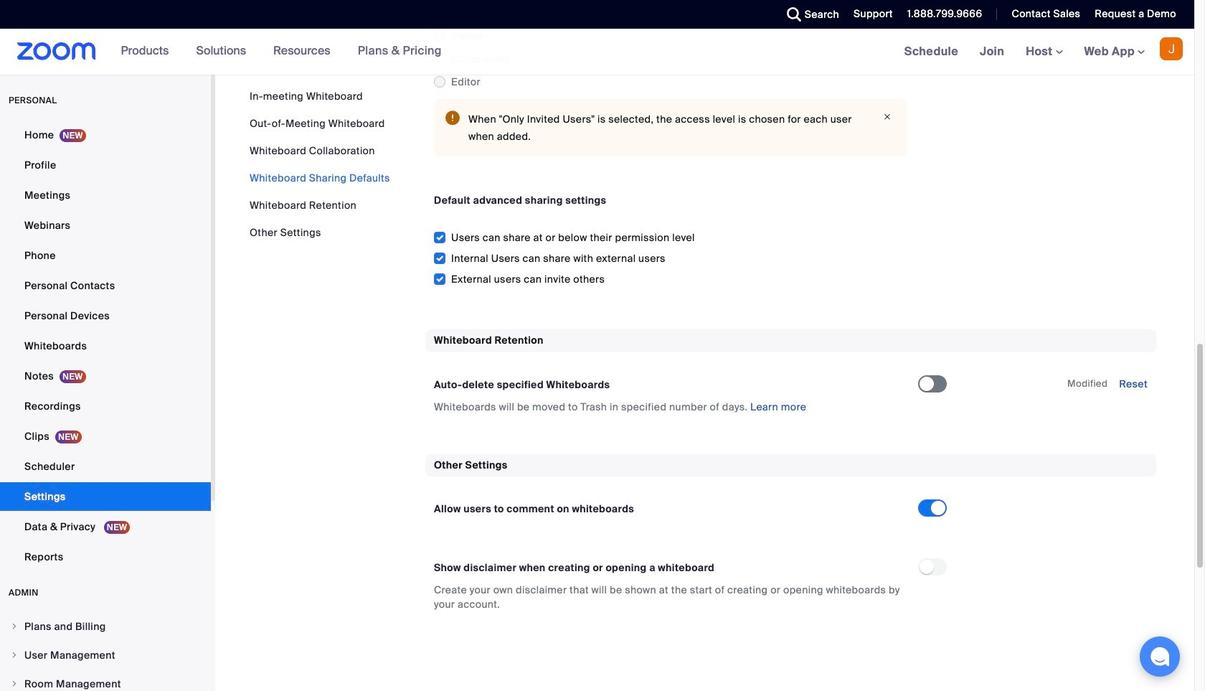 Task type: locate. For each thing, give the bounding box(es) containing it.
1 right image from the top
[[10, 622, 19, 631]]

product information navigation
[[96, 29, 453, 75]]

other settings element
[[426, 454, 1157, 629]]

right image for first menu item from the top of the admin menu menu
[[10, 622, 19, 631]]

3 right image from the top
[[10, 680, 19, 688]]

access level: option group
[[434, 24, 908, 93]]

profile picture image
[[1160, 37, 1183, 60]]

alert
[[434, 99, 908, 157]]

banner
[[0, 29, 1195, 75]]

close image
[[879, 111, 896, 124]]

0 vertical spatial menu item
[[0, 613, 211, 640]]

2 vertical spatial right image
[[10, 680, 19, 688]]

open chat image
[[1150, 647, 1170, 667]]

right image
[[10, 622, 19, 631], [10, 651, 19, 659], [10, 680, 19, 688]]

2 vertical spatial menu item
[[0, 670, 211, 691]]

1 vertical spatial menu item
[[0, 642, 211, 669]]

personal menu menu
[[0, 121, 211, 573]]

zoom logo image
[[17, 42, 96, 60]]

0 vertical spatial right image
[[10, 622, 19, 631]]

1 menu item from the top
[[0, 613, 211, 640]]

3 menu item from the top
[[0, 670, 211, 691]]

menu bar
[[250, 89, 390, 240]]

menu item
[[0, 613, 211, 640], [0, 642, 211, 669], [0, 670, 211, 691]]

1 vertical spatial right image
[[10, 651, 19, 659]]

2 right image from the top
[[10, 651, 19, 659]]

warning image
[[446, 111, 460, 125]]



Task type: vqa. For each thing, say whether or not it's contained in the screenshot.
'admin menu' menu
yes



Task type: describe. For each thing, give the bounding box(es) containing it.
admin menu menu
[[0, 613, 211, 691]]

right image for third menu item from the top
[[10, 680, 19, 688]]

right image for 2nd menu item
[[10, 651, 19, 659]]

2 menu item from the top
[[0, 642, 211, 669]]

whiteboard retention element
[[426, 329, 1157, 431]]

meetings navigation
[[894, 29, 1195, 75]]



